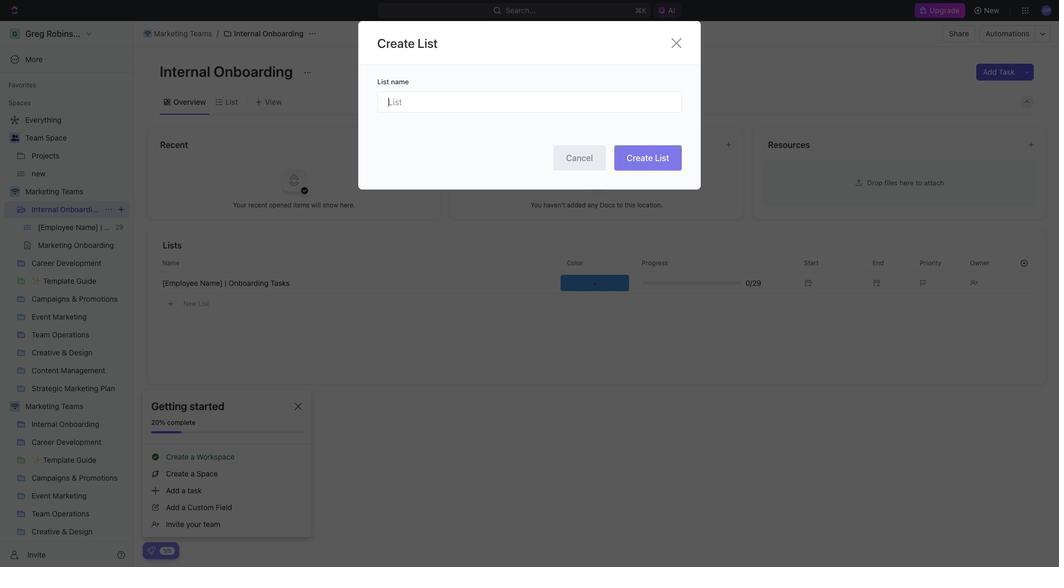 Task type: locate. For each thing, give the bounding box(es) containing it.
docs
[[600, 201, 615, 209]]

here.
[[340, 201, 355, 209]]

marketing teams
[[154, 29, 212, 38], [25, 187, 83, 196], [25, 402, 83, 411]]

add for add a custom field
[[166, 503, 180, 512]]

onboarding checklist button element
[[147, 547, 155, 555]]

recent
[[160, 140, 188, 150]]

new list button
[[158, 295, 1038, 313]]

2 vertical spatial internal onboarding
[[32, 205, 101, 214]]

0 horizontal spatial create list
[[377, 36, 438, 50]]

[employee
[[162, 279, 198, 287]]

new inside new button
[[984, 6, 1000, 15]]

1 vertical spatial to
[[617, 201, 623, 209]]

add inside button
[[983, 67, 997, 76]]

2 vertical spatial add
[[166, 503, 180, 512]]

1 vertical spatial internal
[[160, 63, 210, 80]]

create list up name
[[377, 36, 438, 50]]

owner button
[[964, 255, 1011, 272]]

onboarding
[[263, 29, 304, 38], [214, 63, 293, 80], [60, 205, 101, 214], [229, 279, 269, 287]]

2 vertical spatial marketing teams
[[25, 402, 83, 411]]

sidebar navigation
[[0, 21, 134, 568]]

1 vertical spatial add
[[166, 486, 180, 495]]

space right the team
[[46, 133, 67, 142]]

create
[[377, 36, 415, 50], [627, 153, 653, 163], [166, 453, 189, 462], [166, 470, 189, 479]]

internal
[[234, 29, 261, 38], [160, 63, 210, 80], [32, 205, 58, 214]]

space inside tree
[[46, 133, 67, 142]]

invite
[[166, 520, 184, 529], [27, 550, 46, 559]]

2 vertical spatial marketing
[[25, 402, 59, 411]]

0/29
[[746, 279, 761, 287]]

end button
[[866, 255, 914, 272]]

task
[[188, 486, 202, 495]]

you
[[531, 201, 542, 209]]

wifi image for the bottommost marketing teams 'link'
[[11, 404, 19, 410]]

priority
[[920, 259, 942, 267]]

create a workspace
[[166, 453, 235, 462]]

1 horizontal spatial new
[[984, 6, 1000, 15]]

task
[[999, 67, 1015, 76]]

new
[[984, 6, 1000, 15], [183, 300, 197, 308]]

lists button
[[162, 239, 1034, 252]]

marketing for the bottommost marketing teams 'link'
[[25, 402, 59, 411]]

new down the [employee
[[183, 300, 197, 308]]

invite for invite
[[27, 550, 46, 559]]

0 vertical spatial internal onboarding
[[234, 29, 304, 38]]

team space
[[25, 133, 67, 142]]

create list
[[377, 36, 438, 50], [627, 153, 669, 163]]

0 vertical spatial space
[[46, 133, 67, 142]]

1 vertical spatial wifi image
[[11, 189, 19, 195]]

items
[[293, 201, 310, 209]]

add
[[983, 67, 997, 76], [166, 486, 180, 495], [166, 503, 180, 512]]

marketing for marketing teams 'link' to the middle
[[25, 187, 59, 196]]

color
[[567, 259, 583, 267]]

progress
[[642, 259, 668, 267]]

list inside new list button
[[198, 300, 209, 308]]

0 horizontal spatial invite
[[27, 550, 46, 559]]

1 horizontal spatial create list
[[627, 153, 669, 163]]

tree
[[4, 112, 130, 568]]

share
[[949, 29, 969, 38]]

0 vertical spatial invite
[[166, 520, 184, 529]]

you haven't added any docs to this location.
[[531, 201, 663, 209]]

1 vertical spatial marketing
[[25, 187, 59, 196]]

space down create a workspace
[[197, 470, 218, 479]]

20%
[[151, 419, 165, 427]]

opened
[[269, 201, 292, 209]]

a
[[191, 453, 195, 462], [191, 470, 195, 479], [182, 486, 186, 495], [182, 503, 186, 512]]

overview
[[173, 97, 206, 106]]

create up list name
[[377, 36, 415, 50]]

1 horizontal spatial internal onboarding link
[[221, 27, 306, 40]]

share button
[[943, 25, 976, 42]]

lists
[[163, 241, 182, 250]]

0 horizontal spatial space
[[46, 133, 67, 142]]

no recent items image
[[273, 159, 315, 201]]

0 vertical spatial internal
[[234, 29, 261, 38]]

marketing teams for the bottommost marketing teams 'link'
[[25, 402, 83, 411]]

internal onboarding
[[234, 29, 304, 38], [160, 63, 296, 80], [32, 205, 101, 214]]

0 vertical spatial create list
[[377, 36, 438, 50]]

0 vertical spatial marketing
[[154, 29, 188, 38]]

1 vertical spatial invite
[[27, 550, 46, 559]]

2 vertical spatial wifi image
[[11, 404, 19, 410]]

0 horizontal spatial internal
[[32, 205, 58, 214]]

a for space
[[191, 470, 195, 479]]

create list up location.
[[627, 153, 669, 163]]

1 horizontal spatial space
[[197, 470, 218, 479]]

to left the this
[[617, 201, 623, 209]]

automations
[[986, 29, 1030, 38]]

1 horizontal spatial internal
[[160, 63, 210, 80]]

list
[[418, 36, 438, 50], [377, 77, 389, 86], [225, 97, 238, 106], [655, 153, 669, 163], [198, 300, 209, 308]]

create up the this
[[627, 153, 653, 163]]

overview link
[[171, 95, 206, 109]]

2 vertical spatial teams
[[61, 402, 83, 411]]

field
[[216, 503, 232, 512]]

0 vertical spatial new
[[984, 6, 1000, 15]]

1 horizontal spatial invite
[[166, 520, 184, 529]]

create up add a task
[[166, 470, 189, 479]]

1 vertical spatial marketing teams link
[[25, 183, 128, 200]]

teams
[[190, 29, 212, 38], [61, 187, 83, 196], [61, 402, 83, 411]]

a left task
[[182, 486, 186, 495]]

internal onboarding link
[[221, 27, 306, 40], [32, 201, 101, 218]]

0 vertical spatial internal onboarding link
[[221, 27, 306, 40]]

create up create a space
[[166, 453, 189, 462]]

2 vertical spatial internal
[[32, 205, 58, 214]]

teams for marketing teams 'link' to the middle
[[61, 187, 83, 196]]

wifi image
[[144, 31, 151, 36], [11, 189, 19, 195], [11, 404, 19, 410]]

invite inside sidebar navigation
[[27, 550, 46, 559]]

0 vertical spatial teams
[[190, 29, 212, 38]]

a up task
[[191, 470, 195, 479]]

20% complete
[[151, 419, 196, 427]]

marketing
[[154, 29, 188, 38], [25, 187, 59, 196], [25, 402, 59, 411]]

start
[[804, 259, 819, 267]]

space
[[46, 133, 67, 142], [197, 470, 218, 479]]

1 vertical spatial internal onboarding
[[160, 63, 296, 80]]

progress button
[[636, 255, 792, 272]]

create list button
[[614, 145, 682, 171]]

a up create a space
[[191, 453, 195, 462]]

internal onboarding link inside tree
[[32, 201, 101, 218]]

1 vertical spatial new
[[183, 300, 197, 308]]

close image
[[295, 403, 302, 411]]

your
[[186, 520, 201, 529]]

0 vertical spatial add
[[983, 67, 997, 76]]

wifi image inside marketing teams 'link'
[[144, 31, 151, 36]]

1 horizontal spatial to
[[916, 178, 922, 187]]

1 vertical spatial teams
[[61, 187, 83, 196]]

0 vertical spatial wifi image
[[144, 31, 151, 36]]

drop
[[867, 178, 883, 187]]

1 vertical spatial create list
[[627, 153, 669, 163]]

0 horizontal spatial new
[[183, 300, 197, 308]]

marketing teams link
[[141, 27, 215, 40], [25, 183, 128, 200], [25, 398, 128, 415]]

tree containing team space
[[4, 112, 130, 568]]

new up the automations in the top of the page
[[984, 6, 1000, 15]]

name button
[[158, 255, 561, 272]]

to right 'here'
[[916, 178, 922, 187]]

a down add a task
[[182, 503, 186, 512]]

to
[[916, 178, 922, 187], [617, 201, 623, 209]]

new for new
[[984, 6, 1000, 15]]

tasks
[[271, 279, 290, 287]]

0 horizontal spatial internal onboarding link
[[32, 201, 101, 218]]

1 vertical spatial marketing teams
[[25, 187, 83, 196]]

new inside new list button
[[183, 300, 197, 308]]

1 vertical spatial internal onboarding link
[[32, 201, 101, 218]]



Task type: vqa. For each thing, say whether or not it's contained in the screenshot.
Marketing Teams link for the middle wifi Image Teams
yes



Task type: describe. For each thing, give the bounding box(es) containing it.
started
[[190, 401, 225, 413]]

onboarding checklist button image
[[147, 547, 155, 555]]

files
[[885, 178, 898, 187]]

create inside button
[[627, 153, 653, 163]]

getting started
[[151, 401, 225, 413]]

end
[[873, 259, 884, 267]]

automations button
[[981, 26, 1035, 42]]

/
[[217, 29, 219, 38]]

add for add a task
[[166, 486, 180, 495]]

add task button
[[977, 64, 1021, 81]]

name
[[391, 77, 409, 86]]

[employee name] | onboarding tasks link
[[162, 279, 290, 287]]

new button
[[970, 2, 1006, 19]]

1/5
[[163, 548, 171, 554]]

add for add task
[[983, 67, 997, 76]]

2 horizontal spatial internal
[[234, 29, 261, 38]]

team
[[203, 520, 220, 529]]

your recent opened items will show here.
[[233, 201, 355, 209]]

upgrade
[[930, 6, 960, 15]]

favorites button
[[4, 79, 40, 92]]

no most used docs image
[[576, 159, 618, 201]]

haven't
[[544, 201, 565, 209]]

list inside list link
[[225, 97, 238, 106]]

show
[[323, 201, 338, 209]]

cancel
[[566, 153, 593, 163]]

add a task
[[166, 486, 202, 495]]

a for custom
[[182, 503, 186, 512]]

any
[[588, 201, 598, 209]]

List text field
[[377, 91, 682, 113]]

this
[[625, 201, 636, 209]]

list name
[[377, 77, 409, 86]]

list inside create list button
[[655, 153, 669, 163]]

getting
[[151, 401, 187, 413]]

new list
[[183, 300, 209, 308]]

will
[[311, 201, 321, 209]]

0 horizontal spatial to
[[617, 201, 623, 209]]

workspace
[[197, 453, 235, 462]]

attach
[[924, 178, 944, 187]]

search...
[[506, 6, 536, 15]]

name
[[162, 259, 180, 267]]

custom
[[188, 503, 214, 512]]

new for new list
[[183, 300, 197, 308]]

resources button
[[768, 139, 1019, 151]]

priority button
[[914, 255, 964, 272]]

favorites
[[8, 81, 36, 89]]

team
[[25, 133, 44, 142]]

wifi image for marketing teams 'link' to the middle
[[11, 189, 19, 195]]

a for task
[[182, 486, 186, 495]]

invite your team
[[166, 520, 220, 529]]

add task
[[983, 67, 1015, 76]]

invite for invite your team
[[166, 520, 184, 529]]

onboarding inside sidebar navigation
[[60, 205, 101, 214]]

your
[[233, 201, 247, 209]]

start button
[[798, 255, 866, 272]]

name]
[[200, 279, 223, 287]]

location.
[[637, 201, 663, 209]]

add a custom field
[[166, 503, 232, 512]]

upgrade link
[[915, 3, 965, 18]]

drop files here to attach
[[867, 178, 944, 187]]

teams for the bottommost marketing teams 'link'
[[61, 402, 83, 411]]

recent
[[248, 201, 267, 209]]

[employee name] | onboarding tasks
[[162, 279, 290, 287]]

resources
[[768, 140, 810, 150]]

owner
[[970, 259, 990, 267]]

list link
[[223, 95, 238, 109]]

internal inside sidebar navigation
[[32, 205, 58, 214]]

color button
[[561, 255, 629, 272]]

internal onboarding inside tree
[[32, 205, 101, 214]]

tree inside sidebar navigation
[[4, 112, 130, 568]]

cancel button
[[554, 145, 606, 171]]

here
[[900, 178, 914, 187]]

spaces
[[8, 99, 31, 107]]

team space link
[[25, 130, 128, 147]]

|
[[225, 279, 227, 287]]

create a space
[[166, 470, 218, 479]]

0 vertical spatial to
[[916, 178, 922, 187]]

create list inside button
[[627, 153, 669, 163]]

2 vertical spatial marketing teams link
[[25, 398, 128, 415]]

1 vertical spatial space
[[197, 470, 218, 479]]

complete
[[167, 419, 196, 427]]

user group image
[[11, 135, 19, 141]]

0 vertical spatial marketing teams link
[[141, 27, 215, 40]]

marketing teams for marketing teams 'link' to the middle
[[25, 187, 83, 196]]

⌘k
[[635, 6, 647, 15]]

added
[[567, 201, 586, 209]]

0 vertical spatial marketing teams
[[154, 29, 212, 38]]

a for workspace
[[191, 453, 195, 462]]



